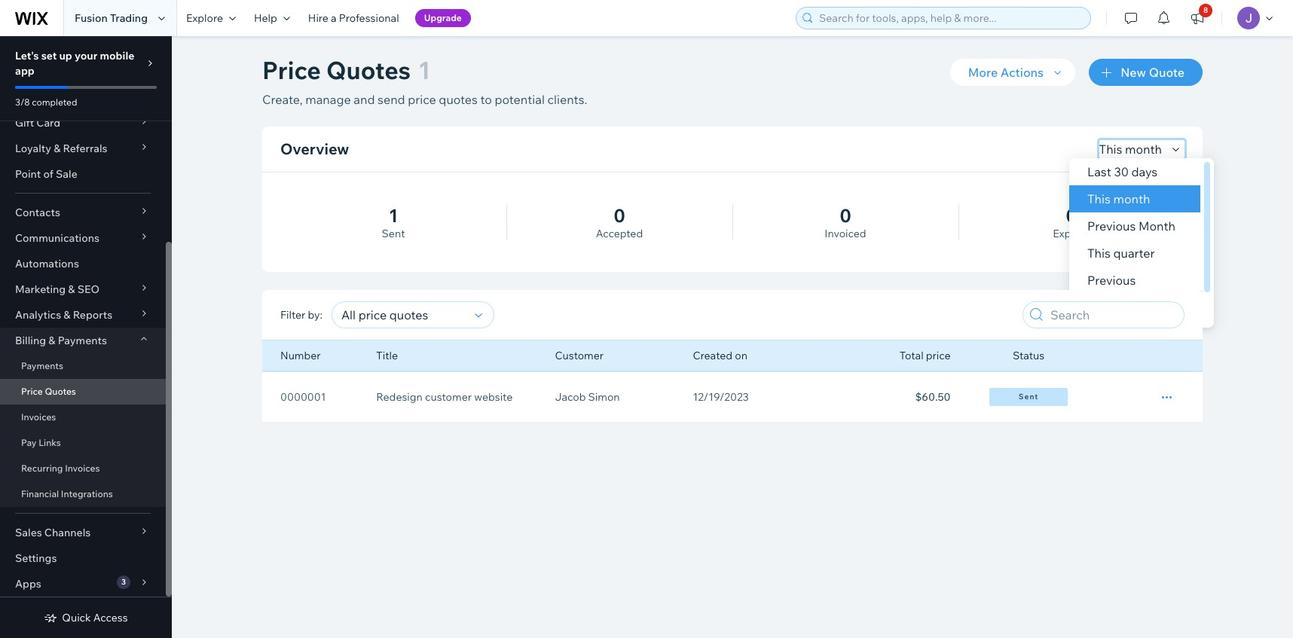 Task type: describe. For each thing, give the bounding box(es) containing it.
a
[[331, 11, 337, 25]]

by:
[[308, 308, 323, 322]]

quarter for previous quarter
[[1088, 291, 1129, 306]]

analytics & reports button
[[0, 302, 166, 328]]

0 horizontal spatial sent
[[382, 227, 405, 241]]

invoices inside recurring invoices link
[[65, 463, 100, 474]]

last
[[1088, 164, 1112, 179]]

website
[[474, 391, 513, 404]]

professional
[[339, 11, 399, 25]]

this left year
[[1088, 318, 1111, 333]]

0 for 0 accepted
[[614, 204, 626, 227]]

price for price quotes 1 create, manage and send price quotes to potential clients.
[[262, 55, 321, 85]]

month for this month button
[[1126, 142, 1163, 157]]

more actions
[[969, 65, 1044, 80]]

loyalty & referrals button
[[0, 136, 166, 161]]

created on
[[693, 349, 748, 363]]

3/8
[[15, 97, 30, 108]]

invoices inside invoices link
[[21, 412, 56, 423]]

1 inside 1 sent
[[389, 204, 398, 227]]

analytics
[[15, 308, 61, 322]]

gift card
[[15, 116, 60, 130]]

recurring invoices link
[[0, 456, 166, 482]]

point of sale link
[[0, 161, 166, 187]]

point of sale
[[15, 167, 78, 181]]

simon
[[589, 391, 620, 404]]

1 horizontal spatial price
[[927, 349, 951, 363]]

channels
[[44, 526, 91, 540]]

pay
[[21, 437, 37, 449]]

invoices link
[[0, 405, 166, 431]]

marketing & seo button
[[0, 277, 166, 302]]

jacob simon
[[555, 391, 620, 404]]

sales channels
[[15, 526, 91, 540]]

hire a professional
[[308, 11, 399, 25]]

customer
[[425, 391, 472, 404]]

list box containing last 30 days
[[1070, 158, 1214, 339]]

explore
[[186, 11, 223, 25]]

0 for 0 expired
[[1067, 204, 1078, 227]]

0 accepted
[[596, 204, 643, 241]]

this down expired
[[1088, 246, 1111, 261]]

let's set up your mobile app
[[15, 49, 135, 78]]

marketing
[[15, 283, 66, 296]]

customer
[[555, 349, 604, 363]]

this month option
[[1070, 185, 1201, 213]]

more
[[969, 65, 999, 80]]

& for loyalty
[[54, 142, 61, 155]]

& for analytics
[[64, 308, 71, 322]]

price for price quotes
[[21, 386, 43, 397]]

0 invoiced
[[825, 204, 867, 241]]

12/19/2023
[[693, 391, 749, 404]]

1 vertical spatial sent
[[1019, 392, 1039, 402]]

on
[[735, 349, 748, 363]]

payments link
[[0, 354, 166, 379]]

reports
[[73, 308, 113, 322]]

quarter for this quarter
[[1114, 246, 1155, 261]]

upgrade button
[[415, 9, 471, 27]]

clients.
[[548, 92, 588, 107]]

loyalty & referrals
[[15, 142, 108, 155]]

total
[[900, 349, 924, 363]]

up
[[59, 49, 72, 63]]

help
[[254, 11, 277, 25]]

contacts button
[[0, 200, 166, 225]]

price quotes 1 create, manage and send price quotes to potential clients.
[[262, 55, 588, 107]]

accepted
[[596, 227, 643, 241]]

hire a professional link
[[299, 0, 408, 36]]

price inside price quotes 1 create, manage and send price quotes to potential clients.
[[408, 92, 436, 107]]

gift card button
[[0, 110, 166, 136]]

communications button
[[0, 225, 166, 251]]

this month for this month button
[[1100, 142, 1163, 157]]

communications
[[15, 231, 100, 245]]

marketing & seo
[[15, 283, 100, 296]]

let's
[[15, 49, 39, 63]]

billing & payments button
[[0, 328, 166, 354]]

financial
[[21, 489, 59, 500]]

previous month
[[1088, 219, 1176, 234]]

jacob
[[555, 391, 586, 404]]

1 vertical spatial payments
[[21, 360, 63, 372]]

status
[[1013, 349, 1045, 363]]

redesign
[[377, 391, 423, 404]]

seo
[[77, 283, 100, 296]]

loyalty
[[15, 142, 51, 155]]

automations
[[15, 257, 79, 271]]

quick
[[62, 612, 91, 625]]

last 30 days
[[1088, 164, 1158, 179]]

gift
[[15, 116, 34, 130]]

fusion
[[75, 11, 108, 25]]

actions
[[1001, 65, 1044, 80]]

1 inside price quotes 1 create, manage and send price quotes to potential clients.
[[419, 55, 431, 85]]

financial integrations
[[21, 489, 113, 500]]

integrations
[[61, 489, 113, 500]]

payments inside dropdown button
[[58, 334, 107, 348]]

quotes for price quotes
[[45, 386, 76, 397]]

Search field
[[1047, 302, 1180, 328]]

pay links link
[[0, 431, 166, 456]]

filter by:
[[281, 308, 323, 322]]

potential
[[495, 92, 545, 107]]

quick access button
[[44, 612, 128, 625]]



Task type: vqa. For each thing, say whether or not it's contained in the screenshot.


Task type: locate. For each thing, give the bounding box(es) containing it.
0 vertical spatial payments
[[58, 334, 107, 348]]

expired
[[1054, 227, 1091, 241]]

month inside option
[[1114, 192, 1151, 207]]

None field
[[337, 302, 470, 328]]

Search for tools, apps, help & more... field
[[815, 8, 1087, 29]]

overview
[[281, 140, 349, 158]]

previous down this quarter
[[1088, 273, 1136, 288]]

month up days
[[1126, 142, 1163, 157]]

price quotes
[[21, 386, 76, 397]]

1 vertical spatial quotes
[[45, 386, 76, 397]]

1 vertical spatial quarter
[[1088, 291, 1129, 306]]

this quarter
[[1088, 246, 1155, 261]]

2 previous from the top
[[1088, 273, 1136, 288]]

1 vertical spatial price
[[927, 349, 951, 363]]

1 horizontal spatial invoices
[[65, 463, 100, 474]]

payments up payments link
[[58, 334, 107, 348]]

this month up "last 30 days"
[[1100, 142, 1163, 157]]

0 inside 0 accepted
[[614, 204, 626, 227]]

1 vertical spatial 1
[[389, 204, 398, 227]]

0 vertical spatial price
[[262, 55, 321, 85]]

quote
[[1150, 65, 1185, 80]]

more actions button
[[951, 59, 1076, 86]]

3 0 from the left
[[1067, 204, 1078, 227]]

1 vertical spatial month
[[1114, 192, 1151, 207]]

year
[[1114, 318, 1138, 333]]

new quote
[[1121, 65, 1185, 80]]

3/8 completed
[[15, 97, 77, 108]]

billing & payments
[[15, 334, 107, 348]]

1 sent
[[382, 204, 405, 241]]

quarter down previous month
[[1114, 246, 1155, 261]]

1 0 from the left
[[614, 204, 626, 227]]

1 horizontal spatial sent
[[1019, 392, 1039, 402]]

1
[[419, 55, 431, 85], [389, 204, 398, 227]]

this month
[[1100, 142, 1163, 157], [1088, 192, 1151, 207]]

2 horizontal spatial 0
[[1067, 204, 1078, 227]]

& inside popup button
[[68, 283, 75, 296]]

previous up this quarter
[[1088, 219, 1136, 234]]

this month button
[[1100, 140, 1185, 158]]

1 vertical spatial invoices
[[65, 463, 100, 474]]

1 horizontal spatial quotes
[[327, 55, 411, 85]]

0 vertical spatial month
[[1126, 142, 1163, 157]]

& for marketing
[[68, 283, 75, 296]]

this month for this month option
[[1088, 192, 1151, 207]]

this up 30
[[1100, 142, 1123, 157]]

2 0 from the left
[[840, 204, 852, 227]]

invoices
[[21, 412, 56, 423], [65, 463, 100, 474]]

new
[[1121, 65, 1147, 80]]

created
[[693, 349, 733, 363]]

month up previous month
[[1114, 192, 1151, 207]]

0 vertical spatial previous
[[1088, 219, 1136, 234]]

0 horizontal spatial 1
[[389, 204, 398, 227]]

& right billing
[[48, 334, 55, 348]]

0 inside 0 expired
[[1067, 204, 1078, 227]]

payments up price quotes
[[21, 360, 63, 372]]

1 horizontal spatial 0
[[840, 204, 852, 227]]

month
[[1126, 142, 1163, 157], [1114, 192, 1151, 207]]

links
[[39, 437, 61, 449]]

quotes up and
[[327, 55, 411, 85]]

0 inside "0 invoiced"
[[840, 204, 852, 227]]

this
[[1100, 142, 1123, 157], [1088, 192, 1111, 207], [1088, 246, 1111, 261], [1088, 318, 1111, 333]]

quotes inside price quotes 1 create, manage and send price quotes to potential clients.
[[327, 55, 411, 85]]

quarter inside previous quarter
[[1088, 291, 1129, 306]]

month inside button
[[1126, 142, 1163, 157]]

quotes inside price quotes link
[[45, 386, 76, 397]]

trading
[[110, 11, 148, 25]]

title
[[377, 349, 398, 363]]

price inside price quotes 1 create, manage and send price quotes to potential clients.
[[262, 55, 321, 85]]

month
[[1139, 219, 1176, 234]]

this month down 30
[[1088, 192, 1151, 207]]

8 button
[[1182, 0, 1215, 36]]

&
[[54, 142, 61, 155], [68, 283, 75, 296], [64, 308, 71, 322], [48, 334, 55, 348]]

quotes for price quotes 1 create, manage and send price quotes to potential clients.
[[327, 55, 411, 85]]

previous quarter
[[1088, 273, 1136, 306]]

quarter
[[1114, 246, 1155, 261], [1088, 291, 1129, 306]]

1 horizontal spatial 1
[[419, 55, 431, 85]]

this month inside option
[[1088, 192, 1151, 207]]

invoices down the pay links link
[[65, 463, 100, 474]]

this inside button
[[1100, 142, 1123, 157]]

settings
[[15, 552, 57, 566]]

0
[[614, 204, 626, 227], [840, 204, 852, 227], [1067, 204, 1078, 227]]

$60.50
[[916, 391, 951, 404]]

1 vertical spatial this month
[[1088, 192, 1151, 207]]

this down last
[[1088, 192, 1111, 207]]

of
[[43, 167, 53, 181]]

quotes
[[327, 55, 411, 85], [45, 386, 76, 397]]

sale
[[56, 167, 78, 181]]

mobile
[[100, 49, 135, 63]]

0 for 0 invoiced
[[840, 204, 852, 227]]

filter
[[281, 308, 306, 322]]

& right 'loyalty'
[[54, 142, 61, 155]]

30
[[1114, 164, 1129, 179]]

point
[[15, 167, 41, 181]]

1 vertical spatial price
[[21, 386, 43, 397]]

0 vertical spatial price
[[408, 92, 436, 107]]

price
[[408, 92, 436, 107], [927, 349, 951, 363]]

analytics & reports
[[15, 308, 113, 322]]

send
[[378, 92, 405, 107]]

8
[[1204, 5, 1209, 15]]

& inside "dropdown button"
[[54, 142, 61, 155]]

automations link
[[0, 251, 166, 277]]

month for this month option
[[1114, 192, 1151, 207]]

0 horizontal spatial price
[[408, 92, 436, 107]]

billing
[[15, 334, 46, 348]]

sales
[[15, 526, 42, 540]]

new quote button
[[1090, 59, 1203, 86]]

sidebar element
[[0, 0, 172, 639]]

upgrade
[[424, 12, 462, 23]]

pay links
[[21, 437, 61, 449]]

invoiced
[[825, 227, 867, 241]]

list box
[[1070, 158, 1214, 339]]

your
[[75, 49, 97, 63]]

quarter up this year
[[1088, 291, 1129, 306]]

quotes
[[439, 92, 478, 107]]

previous for month
[[1088, 219, 1136, 234]]

redesign customer website
[[377, 391, 513, 404]]

0 vertical spatial 1
[[419, 55, 431, 85]]

price quotes link
[[0, 379, 166, 405]]

sales channels button
[[0, 520, 166, 546]]

create,
[[262, 92, 303, 107]]

this inside option
[[1088, 192, 1111, 207]]

invoices up pay links
[[21, 412, 56, 423]]

& for billing
[[48, 334, 55, 348]]

0 vertical spatial this month
[[1100, 142, 1163, 157]]

0 horizontal spatial invoices
[[21, 412, 56, 423]]

and
[[354, 92, 375, 107]]

completed
[[32, 97, 77, 108]]

0 vertical spatial quarter
[[1114, 246, 1155, 261]]

& left the reports
[[64, 308, 71, 322]]

0 vertical spatial sent
[[382, 227, 405, 241]]

1 previous from the top
[[1088, 219, 1136, 234]]

previous for quarter
[[1088, 273, 1136, 288]]

0 horizontal spatial 0
[[614, 204, 626, 227]]

price right send
[[408, 92, 436, 107]]

to
[[481, 92, 492, 107]]

0 vertical spatial invoices
[[21, 412, 56, 423]]

price up create,
[[262, 55, 321, 85]]

3
[[121, 578, 126, 587]]

app
[[15, 64, 35, 78]]

0 horizontal spatial price
[[21, 386, 43, 397]]

0 horizontal spatial quotes
[[45, 386, 76, 397]]

this month inside button
[[1100, 142, 1163, 157]]

price inside sidebar element
[[21, 386, 43, 397]]

card
[[36, 116, 60, 130]]

1 horizontal spatial price
[[262, 55, 321, 85]]

access
[[93, 612, 128, 625]]

price down billing
[[21, 386, 43, 397]]

settings link
[[0, 546, 166, 572]]

quick access
[[62, 612, 128, 625]]

quotes down payments link
[[45, 386, 76, 397]]

1 vertical spatial previous
[[1088, 273, 1136, 288]]

set
[[41, 49, 57, 63]]

0 vertical spatial quotes
[[327, 55, 411, 85]]

payments
[[58, 334, 107, 348], [21, 360, 63, 372]]

price right total
[[927, 349, 951, 363]]

contacts
[[15, 206, 60, 219]]

& left seo
[[68, 283, 75, 296]]

referrals
[[63, 142, 108, 155]]



